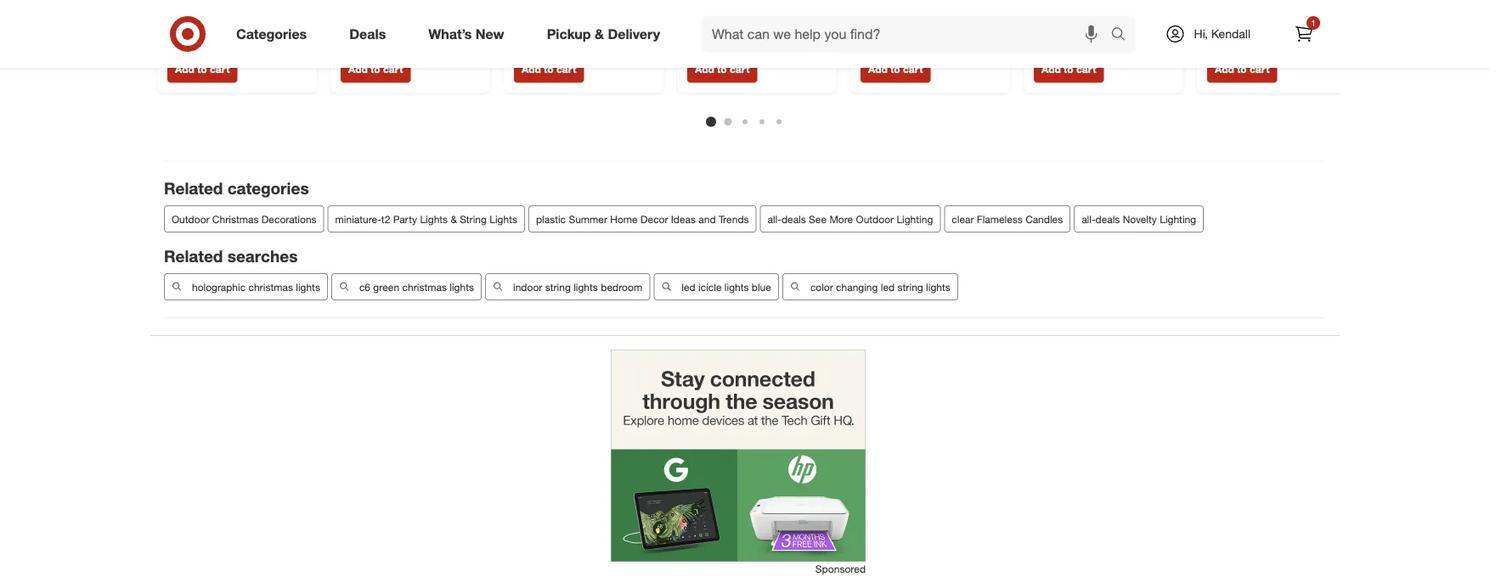 Task type: locate. For each thing, give the bounding box(es) containing it.
add
[[175, 63, 194, 76], [348, 63, 368, 76], [522, 63, 541, 76], [695, 63, 714, 76], [868, 63, 888, 76], [1042, 63, 1061, 76], [1215, 63, 1235, 76]]

1 deals from the left
[[782, 213, 806, 226]]

0 vertical spatial &
[[595, 26, 604, 42]]

5 add to cart from the left
[[1215, 63, 1270, 76]]

home
[[610, 213, 638, 226]]

deals left see
[[782, 213, 806, 226]]

1 add to cart button from the left
[[167, 56, 237, 83]]

3 lights from the left
[[574, 281, 598, 294]]

deals left novelty
[[1096, 213, 1120, 226]]

lights for led icicle lights blue
[[725, 281, 749, 294]]

outdoor christmas decorations link
[[164, 206, 324, 233]]

lights down searches
[[296, 281, 320, 294]]

2 all- from the left
[[1082, 213, 1096, 226]]

add to cart down $7.00
[[175, 63, 230, 76]]

0 horizontal spatial all-
[[768, 213, 782, 226]]

categories link
[[222, 15, 328, 53]]

miniature-
[[335, 213, 381, 226]]

$10.00
[[705, 3, 736, 16], [879, 3, 909, 16]]

2 to from the left
[[371, 63, 380, 76]]

wondershop™
[[687, 45, 761, 60], [869, 45, 943, 60]]

add to cart for 7th "add to cart" button from the left
[[1215, 63, 1270, 76]]

summer
[[569, 213, 608, 226]]

0 horizontal spatial lighting
[[897, 213, 933, 226]]

1 lighting from the left
[[897, 213, 933, 226]]

string right indoor
[[545, 281, 571, 294]]

1 vertical spatial &
[[451, 213, 457, 226]]

christmas
[[687, 30, 742, 45], [861, 30, 915, 45], [212, 213, 259, 226]]

decor
[[641, 213, 668, 226]]

1 horizontal spatial $10.00
[[879, 3, 909, 16]]

all-
[[768, 213, 782, 226], [1082, 213, 1096, 226]]

bedroom
[[601, 281, 643, 294]]

lights left the blue
[[725, 281, 749, 294]]

search
[[1104, 27, 1144, 44]]

1 $10.00 from the left
[[705, 3, 736, 16]]

all- right candles
[[1082, 213, 1096, 226]]

2 stocking from the left
[[918, 30, 965, 45]]

all- for all-deals see more outdoor lighting
[[768, 213, 782, 226]]

0 horizontal spatial christmas
[[249, 281, 293, 294]]

1 lights from the left
[[420, 213, 448, 226]]

miniature-t2 party lights & string lights link
[[328, 206, 525, 233]]

7 add from the left
[[1215, 63, 1235, 76]]

0 horizontal spatial monogram
[[712, 16, 769, 30]]

cart inside reg $10.00 sale knit monogram christmas stocking white - wondershop™ add to cart
[[903, 63, 923, 76]]

knit right red
[[861, 16, 882, 30]]

red
[[795, 30, 816, 45]]

outdoor christmas decorations
[[172, 213, 317, 226]]

to inside reg $10.00 sale knit monogram christmas stocking white - wondershop™ add to cart
[[891, 63, 900, 76]]

5 cart from the left
[[903, 63, 923, 76]]

1 horizontal spatial reg
[[861, 3, 876, 16]]

1 horizontal spatial lighting
[[1160, 213, 1197, 226]]

trends
[[719, 213, 749, 226]]

- inside $10.00 sale knit monogram christmas stocking red - wondershop™ add to cart
[[820, 30, 824, 45]]

0 vertical spatial related
[[164, 179, 223, 198]]

lighting
[[897, 213, 933, 226], [1160, 213, 1197, 226]]

1 horizontal spatial string
[[898, 281, 924, 294]]

4 to from the left
[[717, 63, 727, 76]]

2 related from the top
[[164, 247, 223, 266]]

1 christmas from the left
[[249, 281, 293, 294]]

lights right the party
[[420, 213, 448, 226]]

sponsored
[[816, 563, 866, 576]]

1 stocking from the left
[[745, 30, 791, 45]]

related
[[164, 179, 223, 198], [164, 247, 223, 266]]

lighting left clear
[[897, 213, 933, 226]]

icicle
[[699, 281, 722, 294]]

lights left indoor
[[450, 281, 474, 294]]

add to cart button
[[167, 56, 237, 83], [341, 56, 411, 83], [514, 56, 584, 83], [687, 56, 757, 83], [861, 56, 931, 83], [1034, 56, 1104, 83], [1208, 56, 1278, 83]]

sale
[[739, 3, 759, 16], [912, 3, 932, 16], [1080, 3, 1100, 16]]

1 horizontal spatial deals
[[1096, 213, 1120, 226]]

1 horizontal spatial &
[[595, 26, 604, 42]]

outdoor up related searches
[[172, 213, 209, 226]]

3 add from the left
[[522, 63, 541, 76]]

2 add from the left
[[348, 63, 368, 76]]

1 horizontal spatial all-
[[1082, 213, 1096, 226]]

1 horizontal spatial christmas
[[402, 281, 447, 294]]

& right pickup
[[595, 26, 604, 42]]

wondershop™ left red
[[687, 45, 761, 60]]

3 add to cart from the left
[[522, 63, 576, 76]]

party
[[393, 213, 417, 226]]

color
[[811, 281, 833, 294]]

knit right delivery
[[687, 16, 708, 30]]

reg $7.00
[[167, 3, 210, 16]]

more
[[830, 213, 853, 226]]

add to cart
[[175, 63, 230, 76], [348, 63, 403, 76], [522, 63, 576, 76], [1042, 63, 1097, 76], [1215, 63, 1270, 76]]

4 add to cart from the left
[[1042, 63, 1097, 76]]

see
[[809, 213, 827, 226]]

to
[[197, 63, 207, 76], [371, 63, 380, 76], [544, 63, 554, 76], [717, 63, 727, 76], [891, 63, 900, 76], [1064, 63, 1074, 76], [1237, 63, 1247, 76]]

0 horizontal spatial lights
[[420, 213, 448, 226]]

1 horizontal spatial knit
[[861, 16, 882, 30]]

6 add from the left
[[1042, 63, 1061, 76]]

1 add to cart from the left
[[175, 63, 230, 76]]

indoor
[[513, 281, 542, 294]]

knit inside $10.00 sale knit monogram christmas stocking red - wondershop™ add to cart
[[687, 16, 708, 30]]

related for related searches
[[164, 247, 223, 266]]

$7.00
[[185, 3, 210, 16]]

2 add to cart button from the left
[[341, 56, 411, 83]]

ideas
[[671, 213, 696, 226]]

novelty
[[1123, 213, 1157, 226]]

monogram inside reg $10.00 sale knit monogram christmas stocking white - wondershop™ add to cart
[[885, 16, 943, 30]]

1 outdoor from the left
[[172, 213, 209, 226]]

add to cart down reg $5.00 sale
[[1042, 63, 1097, 76]]

lights right changing at the right of the page
[[926, 281, 951, 294]]

lights right string
[[490, 213, 517, 226]]

stocking
[[745, 30, 791, 45], [918, 30, 965, 45]]

2 horizontal spatial sale
[[1080, 3, 1100, 16]]

lights for indoor string lights bedroom
[[574, 281, 598, 294]]

4 cart from the left
[[730, 63, 750, 76]]

3 sale from the left
[[1080, 3, 1100, 16]]

all- right trends
[[768, 213, 782, 226]]

-
[[820, 30, 824, 45], [861, 45, 865, 60]]

1 link
[[1286, 15, 1323, 53]]

string
[[545, 281, 571, 294], [898, 281, 924, 294]]

0 horizontal spatial knit
[[687, 16, 708, 30]]

5 add from the left
[[868, 63, 888, 76]]

1 related from the top
[[164, 179, 223, 198]]

string right changing at the right of the page
[[898, 281, 924, 294]]

0 horizontal spatial stocking
[[745, 30, 791, 45]]

all-deals novelty lighting link
[[1074, 206, 1204, 233]]

reg inside reg $10.00 sale knit monogram christmas stocking white - wondershop™ add to cart
[[861, 3, 876, 16]]

0 horizontal spatial outdoor
[[172, 213, 209, 226]]

0 horizontal spatial -
[[820, 30, 824, 45]]

christmas right delivery
[[687, 30, 742, 45]]

0 horizontal spatial &
[[451, 213, 457, 226]]

1 wondershop™ from the left
[[687, 45, 761, 60]]

monogram left red
[[712, 16, 769, 30]]

2 monogram from the left
[[885, 16, 943, 30]]

led left "icicle"
[[682, 281, 696, 294]]

lights
[[420, 213, 448, 226], [490, 213, 517, 226]]

0 horizontal spatial wondershop™
[[687, 45, 761, 60]]

add to cart for second "add to cart" button from the right
[[1042, 63, 1097, 76]]

1 all- from the left
[[768, 213, 782, 226]]

lights left bedroom
[[574, 281, 598, 294]]

holographic
[[192, 281, 246, 294]]

lighting right novelty
[[1160, 213, 1197, 226]]

5 to from the left
[[891, 63, 900, 76]]

christmas right green
[[402, 281, 447, 294]]

lights
[[296, 281, 320, 294], [450, 281, 474, 294], [574, 281, 598, 294], [725, 281, 749, 294], [926, 281, 951, 294]]

&
[[595, 26, 604, 42], [451, 213, 457, 226]]

7 to from the left
[[1237, 63, 1247, 76]]

c6 green christmas lights link
[[331, 274, 482, 301]]

2 knit from the left
[[861, 16, 882, 30]]

2 lighting from the left
[[1160, 213, 1197, 226]]

wondershop™ inside $10.00 sale knit monogram christmas stocking red - wondershop™ add to cart
[[687, 45, 761, 60]]

christmas
[[249, 281, 293, 294], [402, 281, 447, 294]]

0 horizontal spatial string
[[545, 281, 571, 294]]

2 deals from the left
[[1096, 213, 1120, 226]]

wondershop™ left 'white'
[[869, 45, 943, 60]]

1 string from the left
[[545, 281, 571, 294]]

outdoor right 'more'
[[856, 213, 894, 226]]

1 add from the left
[[175, 63, 194, 76]]

1 horizontal spatial -
[[861, 45, 865, 60]]

6 cart from the left
[[1077, 63, 1097, 76]]

1 to from the left
[[197, 63, 207, 76]]

3 reg from the left
[[1034, 3, 1049, 16]]

& left string
[[451, 213, 457, 226]]

color changing led string lights
[[811, 281, 951, 294]]

add to cart down pickup
[[522, 63, 576, 76]]

monogram left 'white'
[[885, 16, 943, 30]]

2 reg from the left
[[861, 3, 876, 16]]

$10.00 inside reg $10.00 sale knit monogram christmas stocking white - wondershop™ add to cart
[[879, 3, 909, 16]]

5 lights from the left
[[926, 281, 951, 294]]

1 vertical spatial related
[[164, 247, 223, 266]]

1 horizontal spatial wondershop™
[[869, 45, 943, 60]]

1 horizontal spatial lights
[[490, 213, 517, 226]]

all-deals see more outdoor lighting
[[768, 213, 933, 226]]

4 add to cart button from the left
[[687, 56, 757, 83]]

1 sale from the left
[[739, 3, 759, 16]]

2 sale from the left
[[912, 3, 932, 16]]

sale for reg $5.00 sale
[[1080, 3, 1100, 16]]

led
[[682, 281, 696, 294], [881, 281, 895, 294]]

christmas right red
[[861, 30, 915, 45]]

0 horizontal spatial reg
[[167, 3, 182, 16]]

led right changing at the right of the page
[[881, 281, 895, 294]]

flameless
[[977, 213, 1023, 226]]

add to cart for 6th "add to cart" button from the right
[[348, 63, 403, 76]]

2 horizontal spatial reg
[[1034, 3, 1049, 16]]

3 to from the left
[[544, 63, 554, 76]]

1 led from the left
[[682, 281, 696, 294]]

deals
[[782, 213, 806, 226], [1096, 213, 1120, 226]]

2 wondershop™ from the left
[[869, 45, 943, 60]]

christmas inside $10.00 sale knit monogram christmas stocking red - wondershop™ add to cart
[[687, 30, 742, 45]]

stocking left red
[[745, 30, 791, 45]]

0 horizontal spatial sale
[[739, 3, 759, 16]]

0 horizontal spatial $10.00
[[705, 3, 736, 16]]

cart
[[210, 63, 230, 76], [383, 63, 403, 76], [557, 63, 576, 76], [730, 63, 750, 76], [903, 63, 923, 76], [1077, 63, 1097, 76], [1250, 63, 1270, 76]]

1 horizontal spatial monogram
[[885, 16, 943, 30]]

2 $10.00 from the left
[[879, 3, 909, 16]]

led inside led icicle lights blue link
[[682, 281, 696, 294]]

add to cart down kendall
[[1215, 63, 1270, 76]]

what's new link
[[414, 15, 526, 53]]

0 horizontal spatial deals
[[782, 213, 806, 226]]

1 horizontal spatial outdoor
[[856, 213, 894, 226]]

to for 7th "add to cart" button from the left
[[1237, 63, 1247, 76]]

related up outdoor christmas decorations
[[164, 179, 223, 198]]

6 to from the left
[[1064, 63, 1074, 76]]

color changing led string lights link
[[783, 274, 958, 301]]

knit
[[687, 16, 708, 30], [861, 16, 882, 30]]

1 horizontal spatial sale
[[912, 3, 932, 16]]

related up holographic
[[164, 247, 223, 266]]

search button
[[1104, 15, 1144, 56]]

2 led from the left
[[881, 281, 895, 294]]

stocking left 'white'
[[918, 30, 965, 45]]

sale inside reg $10.00 sale knit monogram christmas stocking white - wondershop™ add to cart
[[912, 3, 932, 16]]

1 horizontal spatial stocking
[[918, 30, 965, 45]]

add for 6th "add to cart" button from the right
[[348, 63, 368, 76]]

all- for all-deals novelty lighting
[[1082, 213, 1096, 226]]

2 lights from the left
[[490, 213, 517, 226]]

4 lights from the left
[[725, 281, 749, 294]]

2 add to cart from the left
[[348, 63, 403, 76]]

1 reg from the left
[[167, 3, 182, 16]]

1 monogram from the left
[[712, 16, 769, 30]]

christmas down 'related categories'
[[212, 213, 259, 226]]

reg $10.00 sale knit monogram christmas stocking white - wondershop™ add to cart
[[861, 3, 999, 76]]

add to cart down deals link
[[348, 63, 403, 76]]

2 christmas from the left
[[402, 281, 447, 294]]

2 horizontal spatial christmas
[[861, 30, 915, 45]]

1 horizontal spatial led
[[881, 281, 895, 294]]

christmas down searches
[[249, 281, 293, 294]]

hi,
[[1194, 26, 1208, 41]]

all-deals novelty lighting
[[1082, 213, 1197, 226]]

c6 green christmas lights
[[359, 281, 474, 294]]

knit inside reg $10.00 sale knit monogram christmas stocking white - wondershop™ add to cart
[[861, 16, 882, 30]]

deals for see
[[782, 213, 806, 226]]

1 horizontal spatial christmas
[[687, 30, 742, 45]]

outdoor
[[172, 213, 209, 226], [856, 213, 894, 226]]

4 add from the left
[[695, 63, 714, 76]]

1 lights from the left
[[296, 281, 320, 294]]

add to cart for 1st "add to cart" button from left
[[175, 63, 230, 76]]

0 horizontal spatial led
[[682, 281, 696, 294]]

1 knit from the left
[[687, 16, 708, 30]]

kendall
[[1212, 26, 1251, 41]]

clear flameless candles
[[952, 213, 1063, 226]]



Task type: vqa. For each thing, say whether or not it's contained in the screenshot.
Outdoor Christmas Decorations
yes



Task type: describe. For each thing, give the bounding box(es) containing it.
clear flameless candles link
[[944, 206, 1071, 233]]

plastic summer home decor ideas and trends link
[[529, 206, 757, 233]]

to for second "add to cart" button from the right
[[1064, 63, 1074, 76]]

pickup & delivery link
[[533, 15, 682, 53]]

t2
[[381, 213, 390, 226]]

2 outdoor from the left
[[856, 213, 894, 226]]

sale for reg $10.00 sale knit monogram christmas stocking white - wondershop™ add to cart
[[912, 3, 932, 16]]

stocking inside $10.00 sale knit monogram christmas stocking red - wondershop™ add to cart
[[745, 30, 791, 45]]

3 cart from the left
[[557, 63, 576, 76]]

hi, kendall
[[1194, 26, 1251, 41]]

reg for reg $10.00 sale knit monogram christmas stocking white - wondershop™ add to cart
[[861, 3, 876, 16]]

2 lights from the left
[[450, 281, 474, 294]]

and
[[699, 213, 716, 226]]

add to cart for fifth "add to cart" button from the right
[[522, 63, 576, 76]]

0 horizontal spatial christmas
[[212, 213, 259, 226]]

to for 1st "add to cart" button from left
[[197, 63, 207, 76]]

to inside $10.00 sale knit monogram christmas stocking red - wondershop™ add to cart
[[717, 63, 727, 76]]

$10.00 inside $10.00 sale knit monogram christmas stocking red - wondershop™ add to cart
[[705, 3, 736, 16]]

wondershop™ inside reg $10.00 sale knit monogram christmas stocking white - wondershop™ add to cart
[[869, 45, 943, 60]]

plastic summer home decor ideas and trends
[[536, 213, 749, 226]]

- inside reg $10.00 sale knit monogram christmas stocking white - wondershop™ add to cart
[[861, 45, 865, 60]]

7 cart from the left
[[1250, 63, 1270, 76]]

decorations
[[262, 213, 317, 226]]

deals
[[349, 26, 386, 42]]

changing
[[836, 281, 878, 294]]

string
[[460, 213, 487, 226]]

3 add to cart button from the left
[[514, 56, 584, 83]]

reg for reg $5.00 sale
[[1034, 3, 1049, 16]]

indoor string lights bedroom link
[[485, 274, 650, 301]]

add inside $10.00 sale knit monogram christmas stocking red - wondershop™ add to cart
[[695, 63, 714, 76]]

5 add to cart button from the left
[[861, 56, 931, 83]]

2 cart from the left
[[383, 63, 403, 76]]

advertisement region
[[611, 350, 866, 562]]

delivery
[[608, 26, 660, 42]]

holographic christmas lights
[[192, 281, 320, 294]]

related for related categories
[[164, 179, 223, 198]]

1
[[1311, 17, 1316, 28]]

what's new
[[429, 26, 504, 42]]

holographic christmas lights link
[[164, 274, 328, 301]]

lights for holographic christmas lights
[[296, 281, 320, 294]]

white
[[968, 30, 999, 45]]

pickup
[[547, 26, 591, 42]]

led icicle lights blue link
[[654, 274, 779, 301]]

1 cart from the left
[[210, 63, 230, 76]]

deals link
[[335, 15, 407, 53]]

add inside reg $10.00 sale knit monogram christmas stocking white - wondershop™ add to cart
[[868, 63, 888, 76]]

led icicle lights blue
[[682, 281, 771, 294]]

2 string from the left
[[898, 281, 924, 294]]

related searches
[[164, 247, 298, 266]]

plastic
[[536, 213, 566, 226]]

to for fifth "add to cart" button from the right
[[544, 63, 554, 76]]

christmas inside reg $10.00 sale knit monogram christmas stocking white - wondershop™ add to cart
[[861, 30, 915, 45]]

cart inside $10.00 sale knit monogram christmas stocking red - wondershop™ add to cart
[[730, 63, 750, 76]]

7 add to cart button from the left
[[1208, 56, 1278, 83]]

c6
[[359, 281, 371, 294]]

add for second "add to cart" button from the right
[[1042, 63, 1061, 76]]

$5.00
[[1052, 3, 1077, 16]]

candles
[[1026, 213, 1063, 226]]

$10.00 sale knit monogram christmas stocking red - wondershop™ add to cart
[[687, 3, 824, 76]]

add for fifth "add to cart" button from the right
[[522, 63, 541, 76]]

What can we help you find? suggestions appear below search field
[[702, 15, 1115, 53]]

new
[[476, 26, 504, 42]]

stocking inside reg $10.00 sale knit monogram christmas stocking white - wondershop™ add to cart
[[918, 30, 965, 45]]

pickup & delivery
[[547, 26, 660, 42]]

sale inside $10.00 sale knit monogram christmas stocking red - wondershop™ add to cart
[[739, 3, 759, 16]]

all-deals see more outdoor lighting link
[[760, 206, 941, 233]]

categories
[[236, 26, 307, 42]]

green
[[373, 281, 400, 294]]

miniature-t2 party lights & string lights
[[335, 213, 517, 226]]

reg $5.00 sale
[[1034, 3, 1100, 16]]

what's
[[429, 26, 472, 42]]

monogram inside $10.00 sale knit monogram christmas stocking red - wondershop™ add to cart
[[712, 16, 769, 30]]

led inside color changing led string lights link
[[881, 281, 895, 294]]

6 add to cart button from the left
[[1034, 56, 1104, 83]]

blue
[[752, 281, 771, 294]]

searches
[[227, 247, 298, 266]]

categories
[[227, 179, 309, 198]]

related categories
[[164, 179, 309, 198]]

clear
[[952, 213, 974, 226]]

indoor string lights bedroom
[[513, 281, 643, 294]]

add for 7th "add to cart" button from the left
[[1215, 63, 1235, 76]]

to for 6th "add to cart" button from the right
[[371, 63, 380, 76]]

deals for novelty
[[1096, 213, 1120, 226]]

reg for reg $7.00
[[167, 3, 182, 16]]

add for 1st "add to cart" button from left
[[175, 63, 194, 76]]



